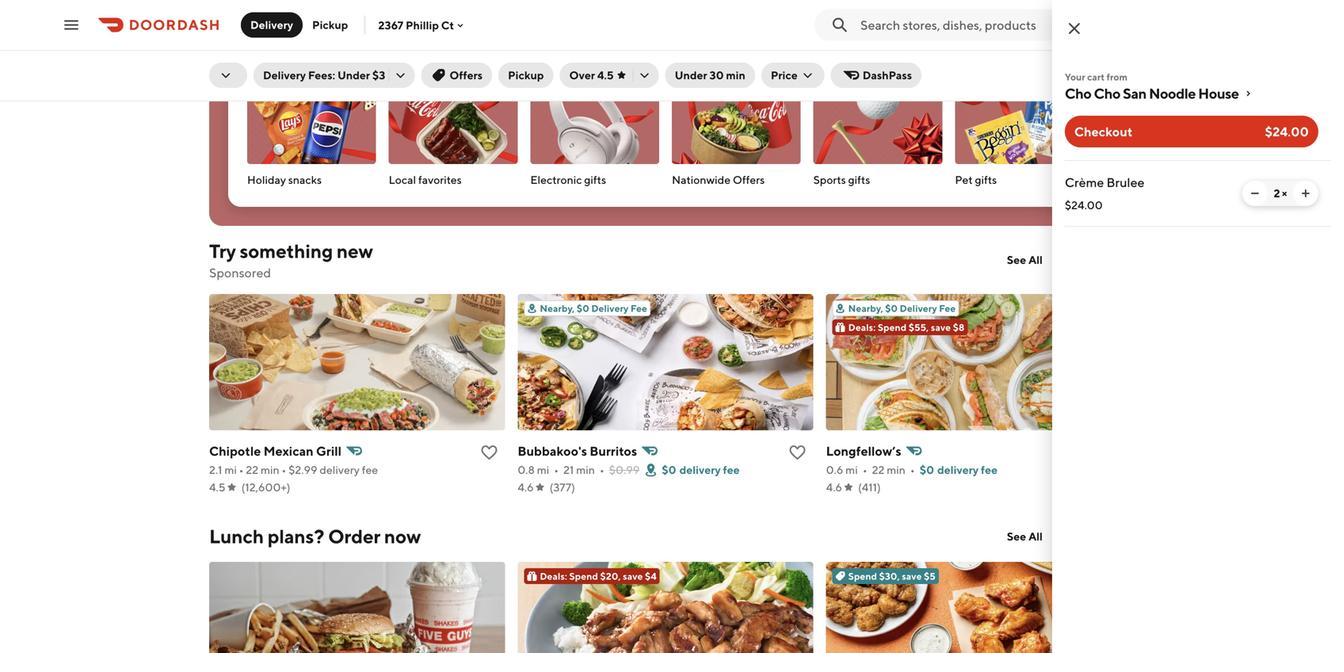 Task type: vqa. For each thing, say whether or not it's contained in the screenshot.
the gifts
yes



Task type: describe. For each thing, give the bounding box(es) containing it.
deals: spend $20, save $4
[[540, 571, 657, 582]]

mi for longfellow's
[[846, 463, 858, 476]]

$2.99
[[289, 463, 318, 476]]

0.8 mi • 21 min •
[[518, 463, 605, 476]]

nationwide offers link
[[672, 58, 801, 194]]

1 nearby, from the left
[[540, 303, 575, 314]]

cho cho san noodle house link
[[1065, 84, 1319, 103]]

delivery fees: under $3
[[263, 69, 386, 82]]

1 vertical spatial offers
[[733, 173, 765, 186]]

2 ×
[[1274, 187, 1288, 200]]

2 nearby, from the left
[[849, 303, 884, 314]]

brulee
[[1107, 175, 1145, 190]]

holiday
[[330, 49, 374, 64]]

deals: for deals: spend $55, save $8
[[849, 322, 876, 333]]

checkout
[[1075, 124, 1133, 139]]

1 • from the left
[[239, 463, 244, 476]]

see for second see all link from the top
[[1007, 530, 1027, 543]]

1 cho from the left
[[1065, 85, 1092, 102]]

delivery inside button
[[250, 18, 293, 31]]

4.5 inside button
[[598, 69, 614, 82]]

offers inside button
[[450, 69, 483, 82]]

deals: spend $55, save $8
[[849, 322, 965, 333]]

close image
[[1065, 19, 1084, 38]]

fee for 0.6 mi • 22 min • $0 delivery fee
[[981, 463, 998, 476]]

chipotle mexican grill
[[209, 443, 342, 459]]

explore
[[247, 49, 293, 64]]

4.7
[[814, 0, 829, 13]]

over 4.5
[[570, 69, 614, 82]]

5.0
[[247, 0, 265, 13]]

delivery for 0.6 mi • 22 min • $0 delivery fee
[[938, 463, 979, 476]]

22 for 2.1
[[246, 463, 259, 476]]

gifts for sports gifts
[[849, 173, 871, 186]]

1 mi from the left
[[225, 463, 237, 476]]

min for 2.1 mi • 22 min • $2.99 delivery fee
[[261, 463, 280, 476]]

gifts for electronic gifts
[[584, 173, 606, 186]]

sports gifts link
[[814, 58, 943, 194]]

2367
[[378, 18, 404, 32]]

over
[[570, 69, 595, 82]]

lunch plans? order now
[[209, 525, 421, 548]]

noodle
[[1149, 85, 1196, 102]]

holiday snacks
[[247, 173, 322, 186]]

see for second see all link from the bottom of the page
[[1007, 253, 1027, 266]]

remove one from cart image
[[1249, 187, 1262, 200]]

something
[[240, 240, 333, 262]]

under 30 min
[[675, 69, 746, 82]]

0.6
[[826, 463, 844, 476]]

min inside under 30 min 'button'
[[726, 69, 746, 82]]

over 4.5 button
[[560, 63, 659, 88]]

3 • from the left
[[554, 463, 559, 476]]

under 30 min button
[[666, 63, 755, 88]]

2 • from the left
[[282, 463, 286, 476]]

$24.00 for checkout
[[1266, 124, 1309, 139]]

×
[[1282, 187, 1288, 200]]

30
[[710, 69, 724, 82]]

deals
[[376, 49, 407, 64]]

under inside 'button'
[[675, 69, 708, 82]]

1 under from the left
[[338, 69, 370, 82]]

2 see all link from the top
[[998, 524, 1053, 549]]

sports gifts
[[814, 173, 871, 186]]

price
[[771, 69, 798, 82]]

longfellow's
[[826, 443, 902, 459]]

electronic gifts link
[[531, 58, 659, 194]]

$0 delivery fee
[[662, 463, 740, 476]]

local
[[389, 173, 416, 186]]

2367 phillip ct
[[378, 18, 454, 32]]

all for second see all link from the top
[[1029, 530, 1043, 543]]

(56)
[[845, 0, 866, 13]]

try
[[209, 240, 236, 262]]

$30,
[[880, 571, 900, 582]]

5 • from the left
[[863, 463, 868, 476]]

san
[[1123, 85, 1147, 102]]

1 see all from the top
[[1007, 253, 1043, 266]]

delivery button
[[241, 12, 303, 38]]

your cart from
[[1065, 71, 1128, 82]]

add one to cart image
[[1300, 187, 1313, 200]]

dashpass
[[863, 69, 912, 82]]

spend left "$30,"
[[849, 571, 878, 582]]

holiday snacks link
[[247, 58, 376, 194]]

nationwide
[[672, 173, 731, 186]]

crème brulee
[[1065, 175, 1145, 190]]

(411)
[[858, 481, 881, 494]]

house
[[1199, 85, 1239, 102]]

2 fee from the left
[[723, 463, 740, 476]]

grill
[[316, 443, 342, 459]]

1 see all link from the top
[[998, 247, 1053, 273]]

1 vertical spatial pickup button
[[499, 63, 554, 88]]

pet
[[955, 173, 973, 186]]

phillip
[[406, 18, 439, 32]]

$8
[[953, 322, 965, 333]]

cho cho san noodle house
[[1065, 85, 1239, 102]]

fee for 2.1 mi • 22 min • $2.99 delivery fee
[[362, 463, 378, 476]]

order
[[328, 525, 381, 548]]

2.1
[[209, 463, 222, 476]]

$4
[[645, 571, 657, 582]]

sports
[[814, 173, 846, 186]]

cart
[[1088, 71, 1105, 82]]

burritos
[[590, 443, 637, 459]]

your
[[1065, 71, 1086, 82]]

bubbakoo's
[[518, 443, 587, 459]]

(27)
[[281, 0, 300, 13]]



Task type: locate. For each thing, give the bounding box(es) containing it.
nearby, $0 delivery fee
[[540, 303, 648, 314], [849, 303, 956, 314]]

• down burritos
[[600, 463, 605, 476]]

0 horizontal spatial gifts
[[584, 173, 606, 186]]

min right 21
[[576, 463, 595, 476]]

•
[[239, 463, 244, 476], [282, 463, 286, 476], [554, 463, 559, 476], [600, 463, 605, 476], [863, 463, 868, 476], [911, 463, 915, 476]]

price button
[[762, 63, 825, 88]]

1 vertical spatial $24.00
[[1065, 199, 1103, 212]]

1 horizontal spatial save
[[902, 571, 922, 582]]

0 horizontal spatial pickup
[[312, 18, 348, 31]]

3 gifts from the left
[[975, 173, 997, 186]]

2.1 mi • 22 min • $2.99 delivery fee
[[209, 463, 378, 476]]

0 vertical spatial deals:
[[849, 322, 876, 333]]

1 horizontal spatial 22
[[872, 463, 885, 476]]

mexican
[[264, 443, 314, 459]]

spend
[[878, 322, 907, 333], [570, 571, 598, 582], [849, 571, 878, 582]]

0 vertical spatial see
[[1007, 253, 1027, 266]]

favorites
[[419, 173, 462, 186]]

pet gifts link
[[955, 58, 1084, 194]]

0 vertical spatial see all
[[1007, 253, 1043, 266]]

click to add this store to your saved list image
[[788, 443, 807, 462]]

4.6 for bubbakoo's burritos
[[518, 481, 534, 494]]

dashpass button
[[831, 63, 922, 88]]

1 delivery from the left
[[320, 463, 360, 476]]

offers right nationwide at the right top of the page
[[733, 173, 765, 186]]

spend $30, save $5
[[849, 571, 936, 582]]

local favorites
[[389, 173, 462, 186]]

$3
[[372, 69, 386, 82]]

3 fee from the left
[[981, 463, 998, 476]]

1 horizontal spatial gifts
[[849, 173, 871, 186]]

4.6 down 0.6
[[826, 481, 843, 494]]

1 fee from the left
[[362, 463, 378, 476]]

electronic gifts
[[531, 173, 606, 186]]

22 for 0.6
[[872, 463, 885, 476]]

6 • from the left
[[911, 463, 915, 476]]

4 • from the left
[[600, 463, 605, 476]]

0 vertical spatial see all link
[[998, 247, 1053, 273]]

1 horizontal spatial offers
[[733, 173, 765, 186]]

delivery for 2.1 mi • 22 min • $2.99 delivery fee
[[320, 463, 360, 476]]

electronic
[[531, 173, 582, 186]]

3 delivery from the left
[[938, 463, 979, 476]]

1 horizontal spatial deals:
[[849, 322, 876, 333]]

1 nearby, $0 delivery fee from the left
[[540, 303, 648, 314]]

lunch plans? order now link
[[209, 524, 421, 549]]

• right 0.6
[[911, 463, 915, 476]]

2 4.6 from the left
[[826, 481, 843, 494]]

1 horizontal spatial 4.6
[[826, 481, 843, 494]]

explore other holiday deals
[[247, 49, 407, 64]]

0 horizontal spatial offers
[[450, 69, 483, 82]]

4.5 down 2.1
[[209, 481, 226, 494]]

4.6 down 0.8
[[518, 481, 534, 494]]

4.6 for longfellow's
[[826, 481, 843, 494]]

now
[[384, 525, 421, 548]]

0 horizontal spatial 4.5
[[209, 481, 226, 494]]

ct
[[441, 18, 454, 32]]

0 horizontal spatial 22
[[246, 463, 259, 476]]

mi right 0.6
[[846, 463, 858, 476]]

2 cho from the left
[[1094, 85, 1121, 102]]

deals: left $55,
[[849, 322, 876, 333]]

pickup left over
[[508, 69, 544, 82]]

cho down your
[[1065, 85, 1092, 102]]

mi right 2.1
[[225, 463, 237, 476]]

new
[[337, 240, 373, 262]]

1 horizontal spatial 4.5
[[598, 69, 614, 82]]

0 vertical spatial pickup
[[312, 18, 348, 31]]

1 all from the top
[[1029, 253, 1043, 266]]

3 mi from the left
[[846, 463, 858, 476]]

0 vertical spatial $24.00
[[1266, 124, 1309, 139]]

2 nearby, $0 delivery fee from the left
[[849, 303, 956, 314]]

22
[[246, 463, 259, 476], [872, 463, 885, 476]]

save left $8
[[931, 322, 951, 333]]

under
[[338, 69, 370, 82], [675, 69, 708, 82]]

cho down "from"
[[1094, 85, 1121, 102]]

see all link
[[998, 247, 1053, 273], [998, 524, 1053, 549]]

• left 21
[[554, 463, 559, 476]]

pickup button left over
[[499, 63, 554, 88]]

under left 30
[[675, 69, 708, 82]]

1 vertical spatial all
[[1029, 530, 1043, 543]]

save for $55,
[[931, 322, 951, 333]]

click to add this store to your saved list image
[[480, 443, 499, 462]]

save left $5
[[902, 571, 922, 582]]

mi for bubbakoo's burritos
[[537, 463, 550, 476]]

pickup for the bottom pickup button
[[508, 69, 544, 82]]

1 vertical spatial 4.5
[[209, 481, 226, 494]]

$24.00 up the '×'
[[1266, 124, 1309, 139]]

gifts
[[584, 173, 606, 186], [849, 173, 871, 186], [975, 173, 997, 186]]

deals: left $20,
[[540, 571, 568, 582]]

1 horizontal spatial fee
[[939, 303, 956, 314]]

0 horizontal spatial under
[[338, 69, 370, 82]]

2 horizontal spatial save
[[931, 322, 951, 333]]

21
[[564, 463, 574, 476]]

0 vertical spatial pickup button
[[303, 12, 358, 38]]

22 up (411)
[[872, 463, 885, 476]]

0 horizontal spatial fee
[[631, 303, 648, 314]]

$5
[[924, 571, 936, 582]]

open menu image
[[62, 15, 81, 34]]

1 horizontal spatial pickup button
[[499, 63, 554, 88]]

• left "$2.99"
[[282, 463, 286, 476]]

1 horizontal spatial nearby,
[[849, 303, 884, 314]]

$20,
[[600, 571, 621, 582]]

2 horizontal spatial fee
[[981, 463, 998, 476]]

22 up (12,600+)
[[246, 463, 259, 476]]

plans?
[[268, 525, 324, 548]]

0 horizontal spatial deals:
[[540, 571, 568, 582]]

save for $20,
[[623, 571, 643, 582]]

save
[[931, 322, 951, 333], [623, 571, 643, 582], [902, 571, 922, 582]]

1 gifts from the left
[[584, 173, 606, 186]]

2 mi from the left
[[537, 463, 550, 476]]

0 horizontal spatial nearby,
[[540, 303, 575, 314]]

1 horizontal spatial under
[[675, 69, 708, 82]]

0 horizontal spatial 4.6
[[518, 481, 534, 494]]

4.6
[[518, 481, 534, 494], [826, 481, 843, 494]]

$55,
[[909, 322, 929, 333]]

$24.00 for crème brulee
[[1065, 199, 1103, 212]]

0.8
[[518, 463, 535, 476]]

0 horizontal spatial delivery
[[320, 463, 360, 476]]

1 4.6 from the left
[[518, 481, 534, 494]]

1 horizontal spatial $24.00
[[1266, 124, 1309, 139]]

0 horizontal spatial save
[[623, 571, 643, 582]]

• down chipotle
[[239, 463, 244, 476]]

1 horizontal spatial pickup
[[508, 69, 544, 82]]

all for second see all link from the bottom of the page
[[1029, 253, 1043, 266]]

0 horizontal spatial pickup button
[[303, 12, 358, 38]]

2 under from the left
[[675, 69, 708, 82]]

bubbakoo's burritos
[[518, 443, 637, 459]]

0.6 mi • 22 min • $0 delivery fee
[[826, 463, 998, 476]]

under down holiday
[[338, 69, 370, 82]]

0 horizontal spatial $24.00
[[1065, 199, 1103, 212]]

0 horizontal spatial fee
[[362, 463, 378, 476]]

pet gifts
[[955, 173, 997, 186]]

4.5
[[598, 69, 614, 82], [209, 481, 226, 494]]

(377)
[[550, 481, 575, 494]]

2 22 from the left
[[872, 463, 885, 476]]

min down longfellow's
[[887, 463, 906, 476]]

gifts for pet gifts
[[975, 173, 997, 186]]

min for 0.8 mi • 21 min •
[[576, 463, 595, 476]]

1 see from the top
[[1007, 253, 1027, 266]]

snacks
[[288, 173, 322, 186]]

1 22 from the left
[[246, 463, 259, 476]]

1 horizontal spatial mi
[[537, 463, 550, 476]]

previous button of carousel image
[[1032, 48, 1048, 64]]

gifts right sports
[[849, 173, 871, 186]]

0 horizontal spatial nearby, $0 delivery fee
[[540, 303, 648, 314]]

(12,600+)
[[241, 481, 291, 494]]

2 see from the top
[[1007, 530, 1027, 543]]

pickup for pickup button to the top
[[312, 18, 348, 31]]

2367 phillip ct button
[[378, 18, 467, 32]]

pickup
[[312, 18, 348, 31], [508, 69, 544, 82]]

4.5 right over
[[598, 69, 614, 82]]

fee
[[631, 303, 648, 314], [939, 303, 956, 314]]

1 vertical spatial see
[[1007, 530, 1027, 543]]

2 all from the top
[[1029, 530, 1043, 543]]

1 fee from the left
[[631, 303, 648, 314]]

gifts right pet
[[975, 173, 997, 186]]

local favorites link
[[389, 58, 518, 194]]

save left $4
[[623, 571, 643, 582]]

offers down ct
[[450, 69, 483, 82]]

from
[[1107, 71, 1128, 82]]

deals: for deals: spend $20, save $4
[[540, 571, 568, 582]]

1 vertical spatial pickup
[[508, 69, 544, 82]]

• up (411)
[[863, 463, 868, 476]]

chipotle
[[209, 443, 261, 459]]

2 fee from the left
[[939, 303, 956, 314]]

see all
[[1007, 253, 1043, 266], [1007, 530, 1043, 543]]

0 vertical spatial offers
[[450, 69, 483, 82]]

0 vertical spatial all
[[1029, 253, 1043, 266]]

try something new sponsored
[[209, 240, 373, 280]]

$0
[[577, 303, 590, 314], [886, 303, 898, 314], [662, 463, 677, 476], [920, 463, 935, 476]]

deals:
[[849, 322, 876, 333], [540, 571, 568, 582]]

delivery
[[320, 463, 360, 476], [680, 463, 721, 476], [938, 463, 979, 476]]

2 delivery from the left
[[680, 463, 721, 476]]

2 horizontal spatial gifts
[[975, 173, 997, 186]]

delivery
[[250, 18, 293, 31], [263, 69, 306, 82], [592, 303, 629, 314], [900, 303, 937, 314]]

1 horizontal spatial fee
[[723, 463, 740, 476]]

pickup button up explore other holiday deals at the top left of page
[[303, 12, 358, 38]]

gifts right the electronic
[[584, 173, 606, 186]]

mi
[[225, 463, 237, 476], [537, 463, 550, 476], [846, 463, 858, 476]]

0 horizontal spatial mi
[[225, 463, 237, 476]]

holiday
[[247, 173, 286, 186]]

2
[[1274, 187, 1280, 200]]

2 gifts from the left
[[849, 173, 871, 186]]

1 horizontal spatial nearby, $0 delivery fee
[[849, 303, 956, 314]]

2 horizontal spatial mi
[[846, 463, 858, 476]]

0 vertical spatial 4.5
[[598, 69, 614, 82]]

crème
[[1065, 175, 1105, 190]]

2 horizontal spatial delivery
[[938, 463, 979, 476]]

1 horizontal spatial cho
[[1094, 85, 1121, 102]]

mi right 0.8
[[537, 463, 550, 476]]

$24.00 down crème
[[1065, 199, 1103, 212]]

other
[[296, 49, 328, 64]]

min for 0.6 mi • 22 min • $0 delivery fee
[[887, 463, 906, 476]]

cho
[[1065, 85, 1092, 102], [1094, 85, 1121, 102]]

spend for $55,
[[878, 322, 907, 333]]

pickup up explore other holiday deals at the top left of page
[[312, 18, 348, 31]]

spend left $20,
[[570, 571, 598, 582]]

spend for $20,
[[570, 571, 598, 582]]

2 see all from the top
[[1007, 530, 1043, 543]]

lunch
[[209, 525, 264, 548]]

min right 30
[[726, 69, 746, 82]]

spend left $55,
[[878, 322, 907, 333]]

min up (12,600+)
[[261, 463, 280, 476]]

1 vertical spatial deals:
[[540, 571, 568, 582]]

1 vertical spatial see all link
[[998, 524, 1053, 549]]

1 horizontal spatial delivery
[[680, 463, 721, 476]]

fees:
[[308, 69, 335, 82]]

$24.00
[[1266, 124, 1309, 139], [1065, 199, 1103, 212]]

offers button
[[421, 63, 492, 88]]

sponsored
[[209, 265, 271, 280]]

0 horizontal spatial cho
[[1065, 85, 1092, 102]]

1 vertical spatial see all
[[1007, 530, 1043, 543]]

$0.99
[[609, 463, 640, 476]]



